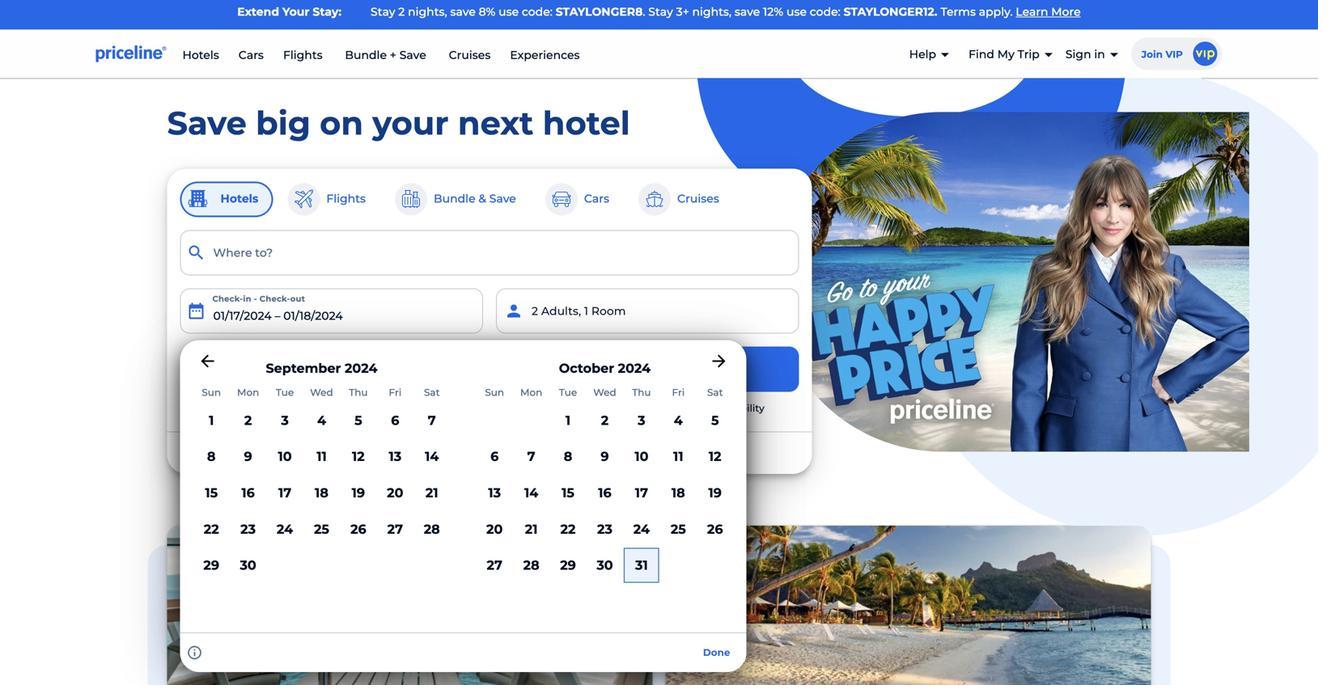 Task type: describe. For each thing, give the bounding box(es) containing it.
6 for october 2024
[[491, 449, 499, 465]]

3 button for september 2024
[[267, 403, 303, 439]]

Check-in - Check-out field
[[180, 289, 483, 334]]

join
[[1142, 49, 1163, 60]]

types of travel tab list
[[180, 182, 800, 217]]

hotels button
[[180, 182, 273, 217]]

hotels inside button
[[221, 192, 259, 205]]

help button
[[910, 34, 950, 76]]

1 horizontal spatial +
[[390, 48, 397, 62]]

27 for september 2024
[[388, 522, 403, 537]]

learn
[[1016, 5, 1049, 19]]

done
[[703, 647, 731, 659]]

30 for september
[[240, 558, 256, 574]]

1 button for september
[[193, 403, 230, 439]]

1 horizontal spatial bundle
[[345, 48, 387, 62]]

book for book a hotel with free cancellation for flexibility
[[531, 403, 557, 415]]

0 vertical spatial hotel
[[543, 104, 631, 143]]

book all of your hotels at once and save up to $625
[[345, 446, 635, 460]]

24 button for october 2024
[[624, 511, 660, 548]]

9 for october
[[601, 449, 609, 465]]

14 button for september 2024
[[414, 439, 450, 475]]

join vip link
[[1132, 38, 1228, 70]]

wed for october
[[594, 387, 617, 399]]

find your hotel button
[[496, 347, 800, 392]]

2 button for october
[[587, 403, 624, 439]]

sign in button
[[1066, 34, 1119, 76]]

thu for september 2024
[[349, 387, 368, 399]]

25 for october 2024
[[671, 522, 686, 537]]

2 code: from the left
[[810, 5, 841, 19]]

Where to? field
[[180, 230, 800, 276]]

for
[[705, 403, 718, 415]]

add a car
[[325, 364, 376, 375]]

16 button for september
[[230, 475, 267, 511]]

flexibility
[[721, 403, 765, 415]]

a for car
[[352, 364, 358, 375]]

16 for september
[[242, 485, 255, 501]]

1 vertical spatial hotel
[[568, 403, 593, 415]]

23 button for october
[[587, 511, 624, 548]]

save big on your next hotel
[[167, 104, 631, 143]]

hotels link
[[183, 48, 219, 62]]

6 button for september 2024
[[377, 403, 414, 439]]

book a hotel with free cancellation for flexibility
[[531, 403, 765, 415]]

1 horizontal spatial 2
[[399, 5, 405, 19]]

1 for september
[[209, 413, 214, 429]]

1 code: from the left
[[522, 5, 553, 19]]

31
[[636, 558, 648, 574]]

vip
[[1166, 49, 1184, 60]]

book all of your hotels at once and save up to $625 link
[[345, 446, 635, 461]]

4 for october 2024
[[674, 413, 683, 429]]

staylonger8
[[556, 5, 643, 19]]

12 for september 2024
[[352, 449, 365, 465]]

extend
[[237, 5, 279, 19]]

0 horizontal spatial cruises
[[449, 48, 491, 62]]

thu for october 2024
[[632, 387, 651, 399]]

0 horizontal spatial +
[[258, 363, 265, 376]]

bundle + save link
[[342, 48, 430, 62]]

7 for october 2024
[[528, 449, 536, 465]]

sign in
[[1066, 47, 1106, 61]]

0 horizontal spatial cars
[[239, 48, 264, 62]]

17 for september 2024
[[278, 485, 292, 501]]

1 for october
[[566, 413, 571, 429]]

17 for october 2024
[[635, 485, 648, 501]]

of
[[394, 446, 405, 460]]

at
[[475, 446, 487, 460]]

cars button
[[544, 182, 624, 217]]

fri for october 2024
[[672, 387, 685, 399]]

29 button for october
[[550, 548, 587, 584]]

0 horizontal spatial save
[[451, 5, 476, 19]]

4 button for october 2024
[[660, 403, 697, 439]]

flights link
[[283, 48, 323, 62]]

2 horizontal spatial save
[[735, 5, 760, 19]]

in
[[1095, 47, 1106, 61]]

up
[[575, 446, 590, 460]]

7 for september 2024
[[428, 413, 436, 429]]

fri for september 2024
[[389, 387, 402, 399]]

12%
[[763, 5, 784, 19]]

5 button for october 2024
[[697, 403, 734, 439]]

next
[[458, 104, 534, 143]]

19 for september 2024
[[352, 485, 365, 501]]

find for find my trip
[[969, 47, 995, 61]]

22 button for october 2024
[[550, 511, 587, 548]]

october
[[559, 361, 615, 377]]

bundle & save
[[434, 192, 516, 205]]

31 button
[[624, 548, 660, 584]]

mon for october
[[521, 387, 543, 399]]

12 button for october 2024
[[697, 439, 734, 475]]

extend your stay:
[[237, 5, 342, 19]]

car
[[361, 364, 376, 375]]

17 button for september 2024
[[267, 475, 303, 511]]

28 for october 2024
[[524, 558, 540, 574]]

your for find
[[629, 362, 660, 377]]

stay:
[[313, 5, 342, 19]]

18 for october 2024
[[672, 485, 686, 501]]

27 for october 2024
[[487, 558, 503, 574]]

0 horizontal spatial bundle
[[213, 363, 255, 376]]

$625
[[608, 446, 635, 460]]

flights inside button
[[327, 192, 366, 205]]

experiences
[[510, 48, 580, 62]]

15 button for september
[[193, 475, 230, 511]]

all
[[378, 446, 391, 460]]

26 for october 2024
[[708, 522, 723, 537]]

traveler selection text field
[[496, 289, 800, 334]]

cancellation
[[642, 403, 702, 415]]

29 for september
[[204, 558, 219, 574]]

cruises button
[[637, 182, 734, 217]]

22 for october 2024
[[561, 522, 576, 537]]

october 2024
[[559, 361, 651, 377]]

vip badge icon image
[[1194, 42, 1218, 66]]

3+
[[676, 5, 690, 19]]

staylonger12.
[[844, 5, 938, 19]]

4 for september 2024
[[317, 413, 326, 429]]

more
[[1052, 5, 1081, 19]]

6 button for october 2024
[[476, 439, 513, 475]]

hotels
[[437, 446, 472, 460]]

sign
[[1066, 47, 1092, 61]]

3 for october 2024
[[638, 413, 646, 429]]

my
[[998, 47, 1015, 61]]

30 button for october
[[587, 548, 624, 584]]

big
[[256, 104, 311, 143]]

8%
[[479, 5, 496, 19]]

3 button for october 2024
[[624, 403, 660, 439]]

cars link
[[239, 48, 264, 62]]

14 button for october 2024
[[513, 475, 550, 511]]

8 for september 2024
[[207, 449, 216, 465]]

6 for september 2024
[[391, 413, 399, 429]]

2 for october 2024
[[601, 413, 609, 429]]

0 horizontal spatial flights
[[283, 48, 323, 62]]

10 for september 2024
[[278, 449, 292, 465]]

11 for september 2024
[[317, 449, 327, 465]]

once
[[490, 446, 518, 460]]

trip
[[1018, 47, 1040, 61]]

0 vertical spatial hotels
[[183, 48, 219, 62]]

join vip
[[1142, 49, 1184, 60]]

2 button for september
[[230, 403, 267, 439]]

show october 2024 image
[[710, 352, 729, 371]]

18 button for september 2024
[[303, 475, 340, 511]]

16 for october
[[598, 485, 612, 501]]

17 button for october 2024
[[624, 475, 660, 511]]

2024 for september 2024
[[345, 361, 378, 377]]

20 for september 2024
[[387, 485, 404, 501]]

and
[[521, 446, 543, 460]]

22 button for september 2024
[[193, 511, 230, 548]]

september 2024
[[266, 361, 378, 377]]

bundle inside bundle & save button
[[434, 192, 476, 205]]

add
[[328, 364, 349, 375]]

18 button for october 2024
[[660, 475, 697, 511]]

24 button for september 2024
[[267, 511, 303, 548]]

with
[[596, 403, 618, 415]]

1 horizontal spatial save
[[546, 446, 572, 460]]

flights button
[[286, 182, 381, 217]]

11 button for september 2024
[[303, 439, 340, 475]]

2 stay from the left
[[649, 5, 673, 19]]

8 for october 2024
[[564, 449, 573, 465]]

13 for september 2024
[[389, 449, 402, 465]]



Task type: vqa. For each thing, say whether or not it's contained in the screenshot.
Find My Trip dropdown button
yes



Task type: locate. For each thing, give the bounding box(es) containing it.
2 10 button from the left
[[624, 439, 660, 475]]

tue down october
[[559, 387, 577, 399]]

2 mon from the left
[[521, 387, 543, 399]]

1 vertical spatial 14
[[525, 485, 539, 501]]

9 button
[[230, 439, 267, 475], [587, 439, 624, 475]]

7 right once
[[528, 449, 536, 465]]

save left "up" on the bottom left of the page
[[546, 446, 572, 460]]

save left 'cruises' link at the left top of page
[[400, 48, 426, 62]]

1 horizontal spatial hotels
[[221, 192, 259, 205]]

bundle left the september
[[213, 363, 255, 376]]

21 button for october 2024
[[513, 511, 550, 548]]

your for extend
[[283, 5, 310, 19]]

28
[[424, 522, 440, 537], [524, 558, 540, 574]]

17 button
[[267, 475, 303, 511], [624, 475, 660, 511]]

sun down show july 2024 image
[[202, 387, 221, 399]]

1 12 from the left
[[352, 449, 365, 465]]

14 button down and
[[513, 475, 550, 511]]

a left with
[[559, 403, 565, 415]]

6 right at
[[491, 449, 499, 465]]

3 for september 2024
[[281, 413, 289, 429]]

wed for september
[[310, 387, 333, 399]]

0 horizontal spatial 4 button
[[303, 403, 340, 439]]

0 vertical spatial 27
[[388, 522, 403, 537]]

1 17 button from the left
[[267, 475, 303, 511]]

20 down of
[[387, 485, 404, 501]]

1 26 button from the left
[[340, 511, 377, 548]]

1 24 button from the left
[[267, 511, 303, 548]]

use right 8% at the top left
[[499, 5, 519, 19]]

2 25 from the left
[[671, 522, 686, 537]]

1 horizontal spatial 27 button
[[476, 548, 513, 584]]

2 22 from the left
[[561, 522, 576, 537]]

1 5 from the left
[[355, 413, 362, 429]]

29 for october
[[560, 558, 576, 574]]

0 horizontal spatial 7 button
[[414, 403, 450, 439]]

0 horizontal spatial 29
[[204, 558, 219, 574]]

use right 12%
[[787, 5, 807, 19]]

1 tue from the left
[[276, 387, 294, 399]]

12 button
[[340, 439, 377, 475], [697, 439, 734, 475]]

1 30 button from the left
[[230, 548, 267, 584]]

2024 right the september
[[345, 361, 378, 377]]

1 23 from the left
[[241, 522, 256, 537]]

0 vertical spatial 6
[[391, 413, 399, 429]]

bundle
[[345, 48, 387, 62], [434, 192, 476, 205], [213, 363, 255, 376]]

1 button
[[193, 403, 230, 439], [550, 403, 587, 439]]

bundle right flights link
[[345, 48, 387, 62]]

29 button
[[193, 548, 230, 584], [550, 548, 587, 584]]

4 button for september 2024
[[303, 403, 340, 439]]

stay up bundle + save link
[[371, 5, 396, 19]]

21 down and
[[525, 522, 538, 537]]

2 fri from the left
[[672, 387, 685, 399]]

1 sat from the left
[[424, 387, 440, 399]]

2 16 from the left
[[598, 485, 612, 501]]

None field
[[180, 230, 800, 276]]

29
[[204, 558, 219, 574], [560, 558, 576, 574]]

1 16 from the left
[[242, 485, 255, 501]]

2 button
[[230, 403, 267, 439], [587, 403, 624, 439]]

7 button up hotels
[[414, 403, 450, 439]]

20 button down book all of your hotels at once and save up to $625 link
[[476, 511, 513, 548]]

5 left flexibility
[[712, 413, 719, 429]]

7 up book all of your hotels at once and save up to $625
[[428, 413, 436, 429]]

24
[[277, 522, 293, 537], [634, 522, 650, 537]]

2 10 from the left
[[635, 449, 649, 465]]

1 nights, from the left
[[408, 5, 447, 19]]

21 button for september 2024
[[414, 475, 450, 511]]

2 17 from the left
[[635, 485, 648, 501]]

5 button down show october 2024 image
[[697, 403, 734, 439]]

25
[[314, 522, 329, 537], [671, 522, 686, 537]]

book left the all
[[345, 446, 375, 460]]

2 5 button from the left
[[697, 403, 734, 439]]

1 29 button from the left
[[193, 548, 230, 584]]

7 button for october 2024
[[513, 439, 550, 475]]

2 29 from the left
[[560, 558, 576, 574]]

14 right of
[[425, 449, 439, 465]]

1 vertical spatial bundle
[[434, 192, 476, 205]]

0 horizontal spatial nights,
[[408, 5, 447, 19]]

0 horizontal spatial 28
[[424, 522, 440, 537]]

thu down add a car on the bottom left of the page
[[349, 387, 368, 399]]

1
[[209, 413, 214, 429], [566, 413, 571, 429]]

september
[[266, 361, 341, 377]]

sat for october 2024
[[708, 387, 723, 399]]

your right of
[[408, 446, 434, 460]]

priceline.com home image
[[96, 45, 166, 63]]

12
[[352, 449, 365, 465], [709, 449, 722, 465]]

0 vertical spatial 28
[[424, 522, 440, 537]]

2 23 button from the left
[[587, 511, 624, 548]]

13 button
[[377, 439, 414, 475], [476, 475, 513, 511]]

use
[[499, 5, 519, 19], [787, 5, 807, 19]]

2 11 button from the left
[[660, 439, 697, 475]]

5 button down add a car on the bottom left of the page
[[340, 403, 377, 439]]

bundle left the & at the left top of the page
[[434, 192, 476, 205]]

sat up hotels
[[424, 387, 440, 399]]

7 button
[[414, 403, 450, 439], [513, 439, 550, 475]]

2 18 from the left
[[672, 485, 686, 501]]

1 18 button from the left
[[303, 475, 340, 511]]

1 17 from the left
[[278, 485, 292, 501]]

1 10 from the left
[[278, 449, 292, 465]]

1 horizontal spatial 28
[[524, 558, 540, 574]]

27 button for september 2024
[[377, 511, 414, 548]]

4 button left for
[[660, 403, 697, 439]]

1 12 button from the left
[[340, 439, 377, 475]]

1 4 button from the left
[[303, 403, 340, 439]]

1 horizontal spatial 10
[[635, 449, 649, 465]]

find my trip
[[969, 47, 1040, 61]]

hotel left with
[[568, 403, 593, 415]]

2 15 from the left
[[562, 485, 575, 501]]

6 button up of
[[377, 403, 414, 439]]

2024 for october 2024
[[618, 361, 651, 377]]

1 horizontal spatial 28 button
[[513, 548, 550, 584]]

0 horizontal spatial 9
[[244, 449, 252, 465]]

your inside button
[[629, 362, 660, 377]]

1 horizontal spatial 11 button
[[660, 439, 697, 475]]

21 button
[[414, 475, 450, 511], [513, 511, 550, 548]]

bundle + save
[[342, 48, 430, 62], [213, 363, 296, 376]]

11 button left the all
[[303, 439, 340, 475]]

.
[[643, 5, 646, 19]]

10 for october 2024
[[635, 449, 649, 465]]

1 horizontal spatial cruises
[[678, 192, 720, 205]]

21 down hotels
[[426, 485, 438, 501]]

13 button for september 2024
[[377, 439, 414, 475]]

0 horizontal spatial use
[[499, 5, 519, 19]]

save left add
[[268, 363, 296, 376]]

2 24 button from the left
[[624, 511, 660, 548]]

1 down show july 2024 image
[[209, 413, 214, 429]]

your left stay:
[[283, 5, 310, 19]]

6 button
[[377, 403, 414, 439], [476, 439, 513, 475]]

save left 8% at the top left
[[451, 5, 476, 19]]

25 button for october 2024
[[660, 511, 697, 548]]

13
[[389, 449, 402, 465], [488, 485, 501, 501]]

0 horizontal spatial 6 button
[[377, 403, 414, 439]]

1 19 button from the left
[[340, 475, 377, 511]]

experiences link
[[510, 48, 580, 62]]

find left my
[[969, 47, 995, 61]]

22
[[204, 522, 219, 537], [561, 522, 576, 537]]

1 horizontal spatial nights,
[[693, 5, 732, 19]]

1 29 from the left
[[204, 558, 219, 574]]

1 button down show july 2024 image
[[193, 403, 230, 439]]

17
[[278, 485, 292, 501], [635, 485, 648, 501]]

1 horizontal spatial 20
[[487, 522, 503, 537]]

8 button for september
[[193, 439, 230, 475]]

1 vertical spatial your
[[629, 362, 660, 377]]

1 horizontal spatial 3
[[638, 413, 646, 429]]

tue for september
[[276, 387, 294, 399]]

tue for october
[[559, 387, 577, 399]]

1 23 button from the left
[[230, 511, 267, 548]]

13 down book all of your hotels at once and save up to $625 link
[[488, 485, 501, 501]]

23 for september
[[241, 522, 256, 537]]

21 button down hotels
[[414, 475, 450, 511]]

0 horizontal spatial 21
[[426, 485, 438, 501]]

1 horizontal spatial 26 button
[[697, 511, 734, 548]]

your
[[373, 104, 449, 143], [408, 446, 434, 460]]

1 vertical spatial 13
[[488, 485, 501, 501]]

1 vertical spatial cruises
[[678, 192, 720, 205]]

2 8 button from the left
[[550, 439, 587, 475]]

2 30 button from the left
[[587, 548, 624, 584]]

13 button down book all of your hotels at once and save up to $625 link
[[476, 475, 513, 511]]

0 vertical spatial 21
[[426, 485, 438, 501]]

2 24 from the left
[[634, 522, 650, 537]]

&
[[479, 192, 487, 205]]

0 horizontal spatial 8
[[207, 449, 216, 465]]

code: up experiences
[[522, 5, 553, 19]]

25 button for september 2024
[[303, 511, 340, 548]]

2 nights, from the left
[[693, 5, 732, 19]]

1 25 button from the left
[[303, 511, 340, 548]]

0 horizontal spatial 14
[[425, 449, 439, 465]]

18 for september 2024
[[315, 485, 329, 501]]

4 button down september 2024
[[303, 403, 340, 439]]

14 for october 2024
[[525, 485, 539, 501]]

2 3 button from the left
[[624, 403, 660, 439]]

8 button
[[193, 439, 230, 475], [550, 439, 587, 475]]

15 button
[[193, 475, 230, 511], [550, 475, 587, 511]]

2 5 from the left
[[712, 413, 719, 429]]

0 horizontal spatial 4
[[317, 413, 326, 429]]

your left hotel
[[629, 362, 660, 377]]

4 left for
[[674, 413, 683, 429]]

to
[[593, 446, 605, 460]]

1 10 button from the left
[[267, 439, 303, 475]]

15 button for october
[[550, 475, 587, 511]]

1 vertical spatial 20
[[487, 522, 503, 537]]

0 vertical spatial book
[[531, 403, 557, 415]]

30 for october
[[597, 558, 613, 574]]

1 horizontal spatial your
[[629, 362, 660, 377]]

9 for september
[[244, 449, 252, 465]]

5 for september 2024
[[355, 413, 362, 429]]

fri up of
[[389, 387, 402, 399]]

0 horizontal spatial hotels
[[183, 48, 219, 62]]

27 button for october 2024
[[476, 548, 513, 584]]

0 horizontal spatial 27
[[388, 522, 403, 537]]

9 button for september
[[230, 439, 267, 475]]

14 for september 2024
[[425, 449, 439, 465]]

flights
[[283, 48, 323, 62], [327, 192, 366, 205]]

19 for october 2024
[[709, 485, 722, 501]]

20 down book all of your hotels at once and save up to $625 link
[[487, 522, 503, 537]]

1 vertical spatial 28
[[524, 558, 540, 574]]

2 sat from the left
[[708, 387, 723, 399]]

1 sun from the left
[[202, 387, 221, 399]]

2 tue from the left
[[559, 387, 577, 399]]

code: right 12%
[[810, 5, 841, 19]]

12 left the all
[[352, 449, 365, 465]]

0 horizontal spatial 5 button
[[340, 403, 377, 439]]

0 horizontal spatial 9 button
[[230, 439, 267, 475]]

1 horizontal spatial 4
[[674, 413, 683, 429]]

find inside 'dropdown button'
[[969, 47, 995, 61]]

1 vertical spatial bundle + save
[[213, 363, 296, 376]]

22 for september 2024
[[204, 522, 219, 537]]

1 vertical spatial +
[[258, 363, 265, 376]]

10 button for september 2024
[[267, 439, 303, 475]]

13 button for october 2024
[[476, 475, 513, 511]]

on
[[320, 104, 363, 143]]

1 8 from the left
[[207, 449, 216, 465]]

1 3 from the left
[[281, 413, 289, 429]]

1 1 button from the left
[[193, 403, 230, 439]]

hotel
[[664, 362, 700, 377]]

1 24 from the left
[[277, 522, 293, 537]]

hotel up cars button
[[543, 104, 631, 143]]

20 button for october 2024
[[476, 511, 513, 548]]

21 button down and
[[513, 511, 550, 548]]

book up and
[[531, 403, 557, 415]]

0 horizontal spatial 13
[[389, 449, 402, 465]]

wed up with
[[594, 387, 617, 399]]

fri
[[389, 387, 402, 399], [672, 387, 685, 399]]

sat up for
[[708, 387, 723, 399]]

sun for september
[[202, 387, 221, 399]]

26 button for october 2024
[[697, 511, 734, 548]]

1 horizontal spatial thu
[[632, 387, 651, 399]]

0 vertical spatial bundle + save
[[342, 48, 430, 62]]

28 button for september 2024
[[414, 511, 450, 548]]

book inside book all of your hotels at once and save up to $625 link
[[345, 446, 375, 460]]

21
[[426, 485, 438, 501], [525, 522, 538, 537]]

16 button
[[230, 475, 267, 511], [587, 475, 624, 511]]

+
[[390, 48, 397, 62], [258, 363, 265, 376]]

1 horizontal spatial code:
[[810, 5, 841, 19]]

0 horizontal spatial 26 button
[[340, 511, 377, 548]]

1 4 from the left
[[317, 413, 326, 429]]

save down hotels link
[[167, 104, 247, 143]]

21 for october 2024
[[525, 522, 538, 537]]

1 vertical spatial find
[[596, 362, 626, 377]]

13 button left hotels
[[377, 439, 414, 475]]

0 horizontal spatial 19 button
[[340, 475, 377, 511]]

1 mon from the left
[[237, 387, 259, 399]]

your for next
[[373, 104, 449, 143]]

find my trip button
[[969, 34, 1053, 76]]

2 12 from the left
[[709, 449, 722, 465]]

2 button up the to
[[587, 403, 624, 439]]

1 22 button from the left
[[193, 511, 230, 548]]

1 horizontal spatial 13 button
[[476, 475, 513, 511]]

stay right . in the top of the page
[[649, 5, 673, 19]]

1 9 button from the left
[[230, 439, 267, 475]]

free
[[620, 403, 639, 415]]

12 button for september 2024
[[340, 439, 377, 475]]

9 button for october
[[587, 439, 624, 475]]

6 up of
[[391, 413, 399, 429]]

2 8 from the left
[[564, 449, 573, 465]]

26 button for september 2024
[[340, 511, 377, 548]]

1 horizontal spatial 12 button
[[697, 439, 734, 475]]

12 for october 2024
[[709, 449, 722, 465]]

1 horizontal spatial 17 button
[[624, 475, 660, 511]]

1 horizontal spatial bundle + save
[[342, 48, 430, 62]]

find your hotel
[[596, 362, 700, 377]]

sun up book all of your hotels at once and save up to $625
[[485, 387, 504, 399]]

11 down cancellation
[[674, 449, 684, 465]]

5 button for september 2024
[[340, 403, 377, 439]]

tue down the september
[[276, 387, 294, 399]]

wed down september 2024
[[310, 387, 333, 399]]

0 horizontal spatial 27 button
[[377, 511, 414, 548]]

18 button
[[303, 475, 340, 511], [660, 475, 697, 511]]

3 button down the september
[[267, 403, 303, 439]]

thu
[[349, 387, 368, 399], [632, 387, 651, 399]]

0 vertical spatial a
[[352, 364, 358, 375]]

2 4 from the left
[[674, 413, 683, 429]]

find for find your hotel
[[596, 362, 626, 377]]

hotel
[[543, 104, 631, 143], [568, 403, 593, 415]]

1 thu from the left
[[349, 387, 368, 399]]

fri up cancellation
[[672, 387, 685, 399]]

14 button right of
[[414, 439, 450, 475]]

nights, left 8% at the top left
[[408, 5, 447, 19]]

cruises inside button
[[678, 192, 720, 205]]

7 button right at
[[513, 439, 550, 475]]

a left car
[[352, 364, 358, 375]]

1 horizontal spatial 12
[[709, 449, 722, 465]]

help
[[910, 47, 937, 61]]

1 2024 from the left
[[345, 361, 378, 377]]

1 horizontal spatial 9
[[601, 449, 609, 465]]

1 8 button from the left
[[193, 439, 230, 475]]

0 horizontal spatial 16 button
[[230, 475, 267, 511]]

0 vertical spatial 7
[[428, 413, 436, 429]]

16
[[242, 485, 255, 501], [598, 485, 612, 501]]

show july 2024 image
[[198, 352, 217, 371]]

a for hotel
[[559, 403, 565, 415]]

1 horizontal spatial book
[[531, 403, 557, 415]]

1 vertical spatial flights
[[327, 192, 366, 205]]

2 16 button from the left
[[587, 475, 624, 511]]

1 vertical spatial 6
[[491, 449, 499, 465]]

1 horizontal spatial 23 button
[[587, 511, 624, 548]]

4
[[317, 413, 326, 429], [674, 413, 683, 429]]

0 horizontal spatial find
[[596, 362, 626, 377]]

23 button
[[230, 511, 267, 548], [587, 511, 624, 548]]

2 11 from the left
[[674, 449, 684, 465]]

sat
[[424, 387, 440, 399], [708, 387, 723, 399]]

2 17 button from the left
[[624, 475, 660, 511]]

1 horizontal spatial 30
[[597, 558, 613, 574]]

save inside button
[[490, 192, 516, 205]]

2 18 button from the left
[[660, 475, 697, 511]]

5
[[355, 413, 362, 429], [712, 413, 719, 429]]

0 vertical spatial cruises
[[449, 48, 491, 62]]

3 button right with
[[624, 403, 660, 439]]

0 horizontal spatial 25 button
[[303, 511, 340, 548]]

1 25 from the left
[[314, 522, 329, 537]]

save left 12%
[[735, 5, 760, 19]]

1 30 from the left
[[240, 558, 256, 574]]

2 26 from the left
[[708, 522, 723, 537]]

13 left hotels
[[389, 449, 402, 465]]

find up with
[[596, 362, 626, 377]]

2 9 from the left
[[601, 449, 609, 465]]

0 horizontal spatial wed
[[310, 387, 333, 399]]

19 button for october 2024
[[697, 475, 734, 511]]

stay 2 nights, save 8% use code: staylonger8 . stay 3+ nights, save 12% use code: staylonger12. terms apply. learn more
[[371, 5, 1081, 19]]

30
[[240, 558, 256, 574], [597, 558, 613, 574]]

1 15 button from the left
[[193, 475, 230, 511]]

1 22 from the left
[[204, 522, 219, 537]]

mon for september
[[237, 387, 259, 399]]

2 22 button from the left
[[550, 511, 587, 548]]

5 button
[[340, 403, 377, 439], [697, 403, 734, 439]]

11 button down cancellation
[[660, 439, 697, 475]]

2 button down the september
[[230, 403, 267, 439]]

1 horizontal spatial 16 button
[[587, 475, 624, 511]]

1 use from the left
[[499, 5, 519, 19]]

0 horizontal spatial book
[[345, 446, 375, 460]]

2 2024 from the left
[[618, 361, 651, 377]]

29 button for september
[[193, 548, 230, 584]]

16 button for october
[[587, 475, 624, 511]]

9
[[244, 449, 252, 465], [601, 449, 609, 465]]

24 for september 2024
[[277, 522, 293, 537]]

28 for september 2024
[[424, 522, 440, 537]]

1 horizontal spatial 19
[[709, 485, 722, 501]]

nights, right the 3+
[[693, 5, 732, 19]]

1 horizontal spatial 9 button
[[587, 439, 624, 475]]

26 for september 2024
[[351, 522, 367, 537]]

1 left with
[[566, 413, 571, 429]]

0 vertical spatial 14
[[425, 449, 439, 465]]

12 button left the all
[[340, 439, 377, 475]]

code:
[[522, 5, 553, 19], [810, 5, 841, 19]]

28 button for october 2024
[[513, 548, 550, 584]]

cruises link
[[449, 48, 491, 62]]

1 horizontal spatial 1 button
[[550, 403, 587, 439]]

27 button
[[377, 511, 414, 548], [476, 548, 513, 584]]

6
[[391, 413, 399, 429], [491, 449, 499, 465]]

book for book all of your hotels at once and save up to $625
[[345, 446, 375, 460]]

cars inside button
[[584, 192, 610, 205]]

30 button for september
[[230, 548, 267, 584]]

11 button
[[303, 439, 340, 475], [660, 439, 697, 475]]

1 horizontal spatial cars
[[584, 192, 610, 205]]

1 26 from the left
[[351, 522, 367, 537]]

tue
[[276, 387, 294, 399], [559, 387, 577, 399]]

1 horizontal spatial 24 button
[[624, 511, 660, 548]]

6 button left and
[[476, 439, 513, 475]]

save right the & at the left top of the page
[[490, 192, 516, 205]]

1 button for october
[[550, 403, 587, 439]]

11 button for october 2024
[[660, 439, 697, 475]]

stay
[[371, 5, 396, 19], [649, 5, 673, 19]]

flights down extend your stay:
[[283, 48, 323, 62]]

done button
[[694, 641, 740, 666]]

19
[[352, 485, 365, 501], [709, 485, 722, 501]]

11 left the all
[[317, 449, 327, 465]]

0 horizontal spatial 23 button
[[230, 511, 267, 548]]

1 button up "up" on the bottom left of the page
[[550, 403, 587, 439]]

1 stay from the left
[[371, 5, 396, 19]]

0 horizontal spatial 8 button
[[193, 439, 230, 475]]

2024 up free at the bottom left
[[618, 361, 651, 377]]

1 16 button from the left
[[230, 475, 267, 511]]

2 wed from the left
[[594, 387, 617, 399]]

0 horizontal spatial 26
[[351, 522, 367, 537]]

sat for september 2024
[[424, 387, 440, 399]]

12 down for
[[709, 449, 722, 465]]

1 15 from the left
[[205, 485, 218, 501]]

2 use from the left
[[787, 5, 807, 19]]

0 horizontal spatial 12 button
[[340, 439, 377, 475]]

+ up save big on your next hotel
[[390, 48, 397, 62]]

1 horizontal spatial 3 button
[[624, 403, 660, 439]]

your right on
[[373, 104, 449, 143]]

15 for october
[[562, 485, 575, 501]]

1 horizontal spatial 21 button
[[513, 511, 550, 548]]

0 horizontal spatial 21 button
[[414, 475, 450, 511]]

2 19 from the left
[[709, 485, 722, 501]]

5 for october 2024
[[712, 413, 719, 429]]

25 button
[[303, 511, 340, 548], [660, 511, 697, 548]]

2 23 from the left
[[597, 522, 613, 537]]

1 18 from the left
[[315, 485, 329, 501]]

0 horizontal spatial 11 button
[[303, 439, 340, 475]]

8 button for october
[[550, 439, 587, 475]]

wed
[[310, 387, 333, 399], [594, 387, 617, 399]]

21 for september 2024
[[426, 485, 438, 501]]

1 horizontal spatial mon
[[521, 387, 543, 399]]

1 horizontal spatial 2024
[[618, 361, 651, 377]]

2 26 button from the left
[[697, 511, 734, 548]]

flights down on
[[327, 192, 366, 205]]

2 19 button from the left
[[697, 475, 734, 511]]

2 30 from the left
[[597, 558, 613, 574]]

bundle & save button
[[393, 182, 531, 217]]

2 thu from the left
[[632, 387, 651, 399]]

0 horizontal spatial 2024
[[345, 361, 378, 377]]

apply.
[[979, 5, 1013, 19]]

2 25 button from the left
[[660, 511, 697, 548]]

0 horizontal spatial 18 button
[[303, 475, 340, 511]]

0 horizontal spatial 3 button
[[267, 403, 303, 439]]

5 down add a car on the bottom left of the page
[[355, 413, 362, 429]]

1 9 from the left
[[244, 449, 252, 465]]

2 2 button from the left
[[587, 403, 624, 439]]

25 for september 2024
[[314, 522, 329, 537]]

1 1 from the left
[[209, 413, 214, 429]]

2 9 button from the left
[[587, 439, 624, 475]]

your
[[283, 5, 310, 19], [629, 362, 660, 377]]

thu up book a hotel with free cancellation for flexibility
[[632, 387, 651, 399]]

20 button down of
[[377, 475, 414, 511]]

1 3 button from the left
[[267, 403, 303, 439]]

14 down and
[[525, 485, 539, 501]]

7
[[428, 413, 436, 429], [528, 449, 536, 465]]

3
[[281, 413, 289, 429], [638, 413, 646, 429]]

1 horizontal spatial 2 button
[[587, 403, 624, 439]]

2 29 button from the left
[[550, 548, 587, 584]]

terms
[[941, 5, 976, 19]]

26 button
[[340, 511, 377, 548], [697, 511, 734, 548]]

19 button for september 2024
[[340, 475, 377, 511]]

3 right with
[[638, 413, 646, 429]]

2 sun from the left
[[485, 387, 504, 399]]

cars
[[239, 48, 264, 62], [584, 192, 610, 205]]

3 button
[[267, 403, 303, 439], [624, 403, 660, 439]]

find inside button
[[596, 362, 626, 377]]

1 horizontal spatial 22 button
[[550, 511, 587, 548]]

4 down september 2024
[[317, 413, 326, 429]]

3 down the september
[[281, 413, 289, 429]]

2 1 button from the left
[[550, 403, 587, 439]]

0 vertical spatial 13
[[389, 449, 402, 465]]

+ left the september
[[258, 363, 265, 376]]

13 for october 2024
[[488, 485, 501, 501]]

1 11 button from the left
[[303, 439, 340, 475]]

20
[[387, 485, 404, 501], [487, 522, 503, 537]]

12 button down for
[[697, 439, 734, 475]]

1 5 button from the left
[[340, 403, 377, 439]]



